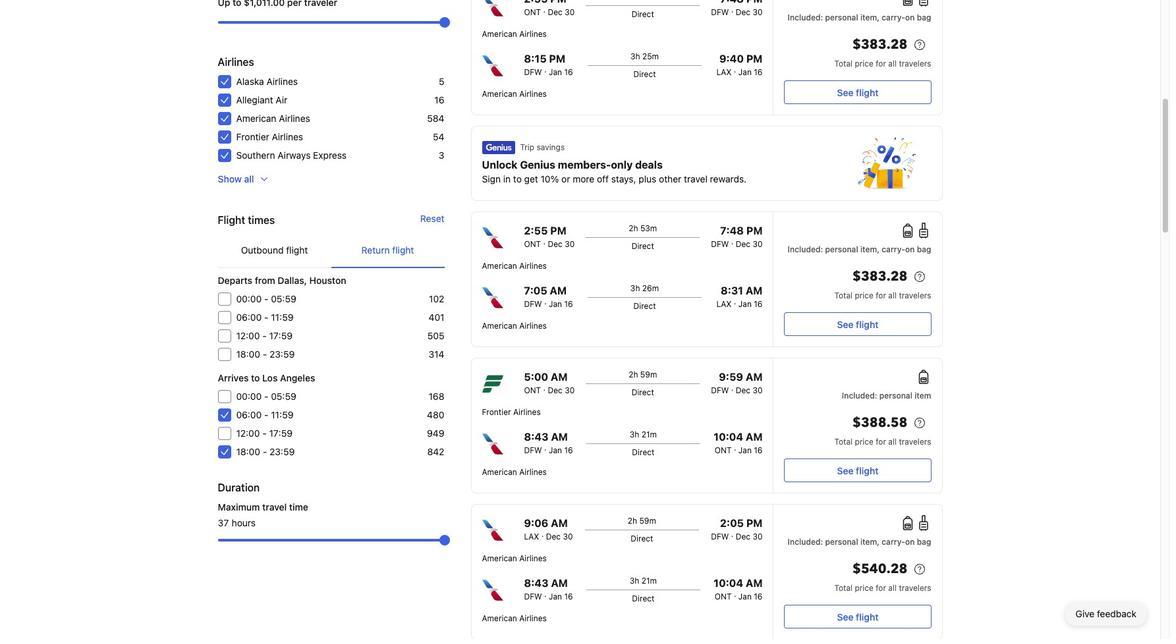 Task type: vqa. For each thing, say whether or not it's contained in the screenshot.
topmost "carry-"
yes



Task type: locate. For each thing, give the bounding box(es) containing it.
1 10:04 from the top
[[714, 431, 743, 443]]

item,
[[861, 13, 880, 22], [861, 245, 880, 254], [861, 537, 880, 547]]

11:59 down los
[[271, 409, 294, 420]]

21m for $388.58
[[642, 430, 657, 440]]

06:00 for departs
[[236, 312, 262, 323]]

- for 314
[[263, 349, 267, 360]]

2 12:00 from the top
[[236, 428, 260, 439]]

. inside '8:31 am lax . jan 16'
[[734, 297, 736, 306]]

ont inside 2:55 pm ont . dec 30
[[524, 239, 541, 249]]

travelers for 2:05 pm
[[899, 583, 932, 593]]

1 vertical spatial 00:00
[[236, 391, 262, 402]]

1 vertical spatial 23:59
[[270, 446, 295, 457]]

30 inside 2:55 pm ont . dec 30
[[565, 239, 575, 249]]

for for 2:05 pm
[[876, 583, 886, 593]]

0 vertical spatial bag
[[917, 13, 932, 22]]

3 on from the top
[[906, 537, 915, 547]]

0 vertical spatial 2h 59m
[[629, 370, 657, 380]]

lax down 8:31
[[717, 299, 732, 309]]

travel inside maximum travel time 37 hours
[[262, 502, 287, 513]]

00:00 - 05:59 down arrives to los angeles
[[236, 391, 296, 402]]

dec down 2:05
[[736, 532, 751, 542]]

23:59 up los
[[270, 349, 295, 360]]

travelers for 9:59 am
[[899, 437, 932, 447]]

2h for $388.58
[[629, 370, 638, 380]]

dfw inside 8:15 pm dfw . jan 16
[[524, 67, 542, 77]]

0 vertical spatial 8:43 am dfw . jan 16
[[524, 431, 573, 455]]

5
[[439, 76, 445, 87]]

10:04 for $388.58
[[714, 431, 743, 443]]

. inside 8:15 pm dfw . jan 16
[[544, 65, 547, 74]]

outbound
[[241, 245, 284, 256]]

dec down 5:00 at the left bottom of the page
[[548, 386, 563, 395]]

dec inside "dfw . dec 30"
[[736, 7, 751, 17]]

30 inside 5:00 am ont . dec 30
[[565, 386, 575, 395]]

3 carry- from the top
[[882, 537, 906, 547]]

- for 102
[[264, 293, 269, 304]]

00:00 down the departs
[[236, 293, 262, 304]]

jan inside 7:05 am dfw . jan 16
[[549, 299, 562, 309]]

tab list
[[218, 233, 445, 269]]

pm right 2:55
[[550, 225, 567, 237]]

10:04 am ont . jan 16 down 9:59 am dfw . dec 30
[[714, 431, 763, 455]]

10%
[[541, 173, 559, 185]]

0 vertical spatial 10:04
[[714, 431, 743, 443]]

0 vertical spatial 18:00
[[236, 349, 260, 360]]

to left los
[[251, 372, 260, 384]]

ont
[[524, 7, 541, 17], [524, 239, 541, 249], [524, 386, 541, 395], [715, 446, 732, 455], [715, 592, 732, 602]]

lax down 9:06
[[524, 532, 539, 542]]

- for 842
[[263, 446, 267, 457]]

pm
[[549, 53, 566, 65], [747, 53, 763, 65], [550, 225, 567, 237], [747, 225, 763, 237], [747, 517, 763, 529]]

3 total from the top
[[835, 437, 853, 447]]

flight for see flight button for 9:59 am
[[856, 465, 879, 476]]

0 horizontal spatial travel
[[262, 502, 287, 513]]

3 total price for all travelers from the top
[[835, 437, 932, 447]]

1 12:00 from the top
[[236, 330, 260, 341]]

06:00 down arrives on the left of page
[[236, 409, 262, 420]]

dec inside 5:00 am ont . dec 30
[[548, 386, 563, 395]]

12:00 - 17:59 down arrives to los angeles
[[236, 428, 293, 439]]

total for 2:05 pm
[[835, 583, 853, 593]]

feedback
[[1097, 608, 1137, 620]]

0 vertical spatial 23:59
[[270, 349, 295, 360]]

2 price from the top
[[855, 291, 874, 301]]

$540.28 region
[[785, 559, 932, 583]]

1 vertical spatial 18:00
[[236, 446, 260, 457]]

0 vertical spatial 06:00 - 11:59
[[236, 312, 294, 323]]

1 vertical spatial 2h 59m
[[628, 516, 656, 526]]

0 vertical spatial carry-
[[882, 13, 906, 22]]

1 vertical spatial $383.28 region
[[785, 266, 932, 290]]

to right in
[[513, 173, 522, 185]]

4 price from the top
[[855, 583, 874, 593]]

1 00:00 from the top
[[236, 293, 262, 304]]

1 vertical spatial 11:59
[[271, 409, 294, 420]]

2 10:04 from the top
[[714, 577, 743, 589]]

dec inside 7:48 pm dfw . dec 30
[[736, 239, 751, 249]]

10:04 down '2:05 pm dfw . dec 30'
[[714, 577, 743, 589]]

to
[[513, 173, 522, 185], [251, 372, 260, 384]]

am down 9:06 am lax . dec 30
[[551, 577, 568, 589]]

0 vertical spatial 00:00 - 05:59
[[236, 293, 296, 304]]

0 vertical spatial 11:59
[[271, 312, 294, 323]]

am right the 7:05 on the top
[[550, 285, 567, 297]]

1 vertical spatial 3h 21m
[[630, 576, 657, 586]]

1 travelers from the top
[[899, 59, 932, 69]]

30 inside '2:05 pm dfw . dec 30'
[[753, 532, 763, 542]]

bag
[[917, 13, 932, 22], [917, 245, 932, 254], [917, 537, 932, 547]]

trip
[[520, 142, 535, 152]]

00:00 - 05:59 down from
[[236, 293, 296, 304]]

30 for 7:48 pm
[[753, 239, 763, 249]]

59m for $540.28
[[640, 516, 656, 526]]

included: for 9:59 am
[[842, 391, 878, 401]]

get
[[524, 173, 538, 185]]

dfw inside 7:48 pm dfw . dec 30
[[711, 239, 729, 249]]

departs
[[218, 275, 252, 286]]

show all button
[[213, 167, 275, 191]]

dec inside '2:05 pm dfw . dec 30'
[[736, 532, 751, 542]]

3 travelers from the top
[[899, 437, 932, 447]]

00:00 for departs
[[236, 293, 262, 304]]

1 item, from the top
[[861, 13, 880, 22]]

2 18:00 - 23:59 from the top
[[236, 446, 295, 457]]

see flight
[[837, 87, 879, 98], [837, 319, 879, 330], [837, 465, 879, 476], [837, 611, 879, 622]]

3h 25m
[[631, 51, 659, 61]]

2 21m from the top
[[642, 576, 657, 586]]

1 12:00 - 17:59 from the top
[[236, 330, 293, 341]]

37
[[218, 517, 229, 529]]

travelers for 7:48 pm
[[899, 291, 932, 301]]

outbound flight
[[241, 245, 308, 256]]

dec inside 2:55 pm ont . dec 30
[[548, 239, 563, 249]]

2 06:00 from the top
[[236, 409, 262, 420]]

1 vertical spatial 06:00
[[236, 409, 262, 420]]

2 05:59 from the top
[[271, 391, 296, 402]]

11:59 down departs from dallas, houston
[[271, 312, 294, 323]]

4 for from the top
[[876, 583, 886, 593]]

12:00 up arrives on the left of page
[[236, 330, 260, 341]]

0 vertical spatial $383.28 region
[[785, 34, 932, 58]]

16 inside 9:40 pm lax . jan 16
[[754, 67, 763, 77]]

2 total price for all travelers from the top
[[835, 291, 932, 301]]

16 inside 8:15 pm dfw . jan 16
[[564, 67, 573, 77]]

1 on from the top
[[906, 13, 915, 22]]

05:59 down departs from dallas, houston
[[271, 293, 296, 304]]

12:00
[[236, 330, 260, 341], [236, 428, 260, 439]]

1 18:00 - 23:59 from the top
[[236, 349, 295, 360]]

total price for all travelers for 9:59 am
[[835, 437, 932, 447]]

2 carry- from the top
[[882, 245, 906, 254]]

8:43 am dfw . jan 16 down 9:06 am lax . dec 30
[[524, 577, 573, 602]]

30 inside 7:48 pm dfw . dec 30
[[753, 239, 763, 249]]

tab list containing outbound flight
[[218, 233, 445, 269]]

2 12:00 - 17:59 from the top
[[236, 428, 293, 439]]

18:00 for arrives
[[236, 446, 260, 457]]

2:55
[[524, 225, 548, 237]]

0 vertical spatial item,
[[861, 13, 880, 22]]

2 vertical spatial lax
[[524, 532, 539, 542]]

1 vertical spatial frontier airlines
[[482, 407, 541, 417]]

1 vertical spatial bag
[[917, 245, 932, 254]]

06:00 for arrives
[[236, 409, 262, 420]]

give
[[1076, 608, 1095, 620]]

1 vertical spatial 12:00
[[236, 428, 260, 439]]

3h for 5:00 am
[[630, 430, 640, 440]]

1 21m from the top
[[642, 430, 657, 440]]

dec up 7:05 am dfw . jan 16
[[548, 239, 563, 249]]

23:59 up 'time'
[[270, 446, 295, 457]]

1 vertical spatial 21m
[[642, 576, 657, 586]]

0 vertical spatial included: personal item, carry-on bag
[[788, 13, 932, 22]]

1 vertical spatial $383.28
[[853, 268, 908, 285]]

2 bag from the top
[[917, 245, 932, 254]]

duration
[[218, 482, 260, 494]]

lax down 9:40
[[717, 67, 732, 77]]

1 bag from the top
[[917, 13, 932, 22]]

-
[[264, 293, 269, 304], [264, 312, 269, 323], [262, 330, 267, 341], [263, 349, 267, 360], [264, 391, 269, 402], [264, 409, 269, 420], [262, 428, 267, 439], [263, 446, 267, 457]]

3 item, from the top
[[861, 537, 880, 547]]

dec down 9:06
[[546, 532, 561, 542]]

1 8:43 am dfw . jan 16 from the top
[[524, 431, 573, 455]]

2h 59m
[[629, 370, 657, 380], [628, 516, 656, 526]]

00:00 - 05:59 for to
[[236, 391, 296, 402]]

1 17:59 from the top
[[269, 330, 293, 341]]

2 $383.28 from the top
[[853, 268, 908, 285]]

3 see flight button from the top
[[785, 459, 932, 482]]

18:00 - 23:59 up duration
[[236, 446, 295, 457]]

3 see from the top
[[837, 465, 854, 476]]

21m
[[642, 430, 657, 440], [642, 576, 657, 586]]

18:00 up arrives on the left of page
[[236, 349, 260, 360]]

. inside 2:55 pm ont . dec 30
[[543, 237, 546, 246]]

lax inside '8:31 am lax . jan 16'
[[717, 299, 732, 309]]

total price for all travelers for 7:48 pm
[[835, 291, 932, 301]]

2 $383.28 region from the top
[[785, 266, 932, 290]]

am right 8:31
[[746, 285, 763, 297]]

off
[[597, 173, 609, 185]]

$383.28 region for am
[[785, 266, 932, 290]]

1 00:00 - 05:59 from the top
[[236, 293, 296, 304]]

1 vertical spatial 05:59
[[271, 391, 296, 402]]

lax inside 9:40 pm lax . jan 16
[[717, 67, 732, 77]]

pm inside 2:55 pm ont . dec 30
[[550, 225, 567, 237]]

06:00 down the departs
[[236, 312, 262, 323]]

0 vertical spatial frontier
[[236, 131, 269, 142]]

1 vertical spatial 00:00 - 05:59
[[236, 391, 296, 402]]

10:04 am ont . jan 16
[[714, 431, 763, 455], [714, 577, 763, 602]]

pm right 2:05
[[747, 517, 763, 529]]

deals
[[635, 159, 663, 171]]

2 00:00 from the top
[[236, 391, 262, 402]]

17:59
[[269, 330, 293, 341], [269, 428, 293, 439]]

2 8:43 am dfw . jan 16 from the top
[[524, 577, 573, 602]]

17:59 up los
[[269, 330, 293, 341]]

1 8:43 from the top
[[524, 431, 549, 443]]

18:00
[[236, 349, 260, 360], [236, 446, 260, 457]]

2 vertical spatial item,
[[861, 537, 880, 547]]

1 vertical spatial on
[[906, 245, 915, 254]]

12:00 for arrives
[[236, 428, 260, 439]]

dec inside 9:06 am lax . dec 30
[[546, 532, 561, 542]]

30 for 5:00 am
[[565, 386, 575, 395]]

on for 10:04 am
[[906, 537, 915, 547]]

2 vertical spatial included: personal item, carry-on bag
[[788, 537, 932, 547]]

0 vertical spatial 06:00
[[236, 312, 262, 323]]

see for 9:59 am
[[837, 465, 854, 476]]

included: for 2:05 pm
[[788, 537, 823, 547]]

lax for 8:31 am
[[717, 299, 732, 309]]

price for 7:48 pm
[[855, 291, 874, 301]]

1 see flight button from the top
[[785, 80, 932, 104]]

frontier
[[236, 131, 269, 142], [482, 407, 511, 417]]

4 see from the top
[[837, 611, 854, 622]]

price
[[855, 59, 874, 69], [855, 291, 874, 301], [855, 437, 874, 447], [855, 583, 874, 593]]

8:43 am dfw . jan 16 for $540.28
[[524, 577, 573, 602]]

102
[[429, 293, 445, 304]]

dec down "7:48" on the right top of page
[[736, 239, 751, 249]]

carry- for 10:04 am
[[882, 537, 906, 547]]

pm right 9:40
[[747, 53, 763, 65]]

0 vertical spatial 3h 21m
[[630, 430, 657, 440]]

3 bag from the top
[[917, 537, 932, 547]]

4 see flight button from the top
[[785, 605, 932, 629]]

am right 5:00 at the left bottom of the page
[[551, 371, 568, 383]]

2 00:00 - 05:59 from the top
[[236, 391, 296, 402]]

1 for from the top
[[876, 59, 886, 69]]

12:00 - 17:59
[[236, 330, 293, 341], [236, 428, 293, 439]]

1 vertical spatial included: personal item, carry-on bag
[[788, 245, 932, 254]]

included: personal item, carry-on bag for 10:04 am
[[788, 537, 932, 547]]

members-
[[558, 159, 611, 171]]

included: personal item, carry-on bag for 8:31 am
[[788, 245, 932, 254]]

8:15 pm dfw . jan 16
[[524, 53, 573, 77]]

. inside 7:05 am dfw . jan 16
[[544, 297, 547, 306]]

18:00 - 23:59 up arrives to los angeles
[[236, 349, 295, 360]]

2 06:00 - 11:59 from the top
[[236, 409, 294, 420]]

0 vertical spatial 12:00 - 17:59
[[236, 330, 293, 341]]

1 vertical spatial frontier
[[482, 407, 511, 417]]

dec for 5:00
[[548, 386, 563, 395]]

personal
[[825, 13, 858, 22], [825, 245, 858, 254], [880, 391, 913, 401], [825, 537, 858, 547]]

0 vertical spatial 21m
[[642, 430, 657, 440]]

1 $383.28 region from the top
[[785, 34, 932, 58]]

pm right "7:48" on the right top of page
[[747, 225, 763, 237]]

dec inside 9:59 am dfw . dec 30
[[736, 386, 751, 395]]

pm inside 9:40 pm lax . jan 16
[[747, 53, 763, 65]]

1 vertical spatial travel
[[262, 502, 287, 513]]

0 horizontal spatial frontier
[[236, 131, 269, 142]]

2 see flight from the top
[[837, 319, 879, 330]]

10:04 am ont . jan 16 down '2:05 pm dfw . dec 30'
[[714, 577, 763, 602]]

1 horizontal spatial travel
[[684, 173, 708, 185]]

0 vertical spatial 59m
[[640, 370, 657, 380]]

12:00 - 17:59 up arrives to los angeles
[[236, 330, 293, 341]]

00:00 for arrives
[[236, 391, 262, 402]]

included:
[[788, 13, 823, 22], [788, 245, 823, 254], [842, 391, 878, 401], [788, 537, 823, 547]]

30 inside 9:06 am lax . dec 30
[[563, 532, 573, 542]]

frontier airlines
[[236, 131, 303, 142], [482, 407, 541, 417]]

2 see from the top
[[837, 319, 854, 330]]

12:00 - 17:59 for from
[[236, 330, 293, 341]]

1 vertical spatial lax
[[717, 299, 732, 309]]

alaska airlines
[[236, 76, 298, 87]]

travel
[[684, 173, 708, 185], [262, 502, 287, 513]]

0 vertical spatial 10:04 am ont . jan 16
[[714, 431, 763, 455]]

angeles
[[280, 372, 315, 384]]

2 see flight button from the top
[[785, 312, 932, 336]]

2 vertical spatial bag
[[917, 537, 932, 547]]

59m
[[640, 370, 657, 380], [640, 516, 656, 526]]

1 included: personal item, carry-on bag from the top
[[788, 13, 932, 22]]

. inside 9:59 am dfw . dec 30
[[731, 383, 734, 393]]

0 vertical spatial 12:00
[[236, 330, 260, 341]]

see flight button for 2:05 pm
[[785, 605, 932, 629]]

00:00 down arrives on the left of page
[[236, 391, 262, 402]]

3h 21m for $388.58
[[630, 430, 657, 440]]

23:59
[[270, 349, 295, 360], [270, 446, 295, 457]]

1 vertical spatial item,
[[861, 245, 880, 254]]

2h for $383.28
[[629, 223, 638, 233]]

12:00 up duration
[[236, 428, 260, 439]]

. inside 7:48 pm dfw . dec 30
[[731, 237, 734, 246]]

8:43 am dfw . jan 16
[[524, 431, 573, 455], [524, 577, 573, 602]]

314
[[429, 349, 445, 360]]

1 vertical spatial 17:59
[[269, 428, 293, 439]]

0 vertical spatial frontier airlines
[[236, 131, 303, 142]]

dec inside ont . dec 30
[[548, 7, 563, 17]]

1 06:00 from the top
[[236, 312, 262, 323]]

1 11:59 from the top
[[271, 312, 294, 323]]

total for 7:48 pm
[[835, 291, 853, 301]]

dfw
[[711, 7, 729, 17], [524, 67, 542, 77], [711, 239, 729, 249], [524, 299, 542, 309], [711, 386, 729, 395], [524, 446, 542, 455], [711, 532, 729, 542], [524, 592, 542, 602]]

all for 7:48 pm
[[889, 291, 897, 301]]

- for 505
[[262, 330, 267, 341]]

4 total price for all travelers from the top
[[835, 583, 932, 593]]

$383.28 region
[[785, 34, 932, 58], [785, 266, 932, 290]]

travel right other on the top right of page
[[684, 173, 708, 185]]

2 10:04 am ont . jan 16 from the top
[[714, 577, 763, 602]]

3 see flight from the top
[[837, 465, 879, 476]]

3 price from the top
[[855, 437, 874, 447]]

584
[[427, 113, 445, 124]]

8:43 am dfw . jan 16 for $388.58
[[524, 431, 573, 455]]

travelers
[[899, 59, 932, 69], [899, 291, 932, 301], [899, 437, 932, 447], [899, 583, 932, 593]]

1 vertical spatial 18:00 - 23:59
[[236, 446, 295, 457]]

2 vertical spatial carry-
[[882, 537, 906, 547]]

2 included: personal item, carry-on bag from the top
[[788, 245, 932, 254]]

06:00 - 11:59 down from
[[236, 312, 294, 323]]

2 8:43 from the top
[[524, 577, 549, 589]]

3h 21m for $540.28
[[630, 576, 657, 586]]

am inside '8:31 am lax . jan 16'
[[746, 285, 763, 297]]

9:06 am lax . dec 30
[[524, 517, 573, 542]]

4 see flight from the top
[[837, 611, 879, 622]]

bag for 8:31 am
[[917, 245, 932, 254]]

2 on from the top
[[906, 245, 915, 254]]

10:04 am ont . jan 16 for $540.28
[[714, 577, 763, 602]]

all for 9:59 am
[[889, 437, 897, 447]]

lax inside 9:06 am lax . dec 30
[[524, 532, 539, 542]]

17:59 down los
[[269, 428, 293, 439]]

flight inside "button"
[[392, 245, 414, 256]]

total for 9:59 am
[[835, 437, 853, 447]]

1 vertical spatial 2h
[[629, 370, 638, 380]]

carry- for 8:31 am
[[882, 245, 906, 254]]

time
[[289, 502, 308, 513]]

carry- for 9:40 pm
[[882, 13, 906, 22]]

30 inside 9:59 am dfw . dec 30
[[753, 386, 763, 395]]

ont inside ont . dec 30
[[524, 7, 541, 17]]

1 10:04 am ont . jan 16 from the top
[[714, 431, 763, 455]]

. inside '2:05 pm dfw . dec 30'
[[731, 529, 734, 539]]

pm for 9:40 pm
[[747, 53, 763, 65]]

0 vertical spatial 00:00
[[236, 293, 262, 304]]

1 vertical spatial 12:00 - 17:59
[[236, 428, 293, 439]]

0 vertical spatial 05:59
[[271, 293, 296, 304]]

00:00
[[236, 293, 262, 304], [236, 391, 262, 402]]

1 vertical spatial 59m
[[640, 516, 656, 526]]

0 vertical spatial 17:59
[[269, 330, 293, 341]]

06:00
[[236, 312, 262, 323], [236, 409, 262, 420]]

american
[[482, 29, 517, 39], [482, 89, 517, 99], [236, 113, 276, 124], [482, 261, 517, 271], [482, 321, 517, 331], [482, 467, 517, 477], [482, 554, 517, 563], [482, 614, 517, 623]]

1 vertical spatial 8:43 am dfw . jan 16
[[524, 577, 573, 602]]

8:43 down 5:00 am ont . dec 30
[[524, 431, 549, 443]]

2h for $540.28
[[628, 516, 637, 526]]

0 vertical spatial 18:00 - 23:59
[[236, 349, 295, 360]]

1 see flight from the top
[[837, 87, 879, 98]]

05:59 down los
[[271, 391, 296, 402]]

0 vertical spatial travel
[[684, 173, 708, 185]]

travel left 'time'
[[262, 502, 287, 513]]

am right 9:59
[[746, 371, 763, 383]]

am right 9:06
[[551, 517, 568, 529]]

2 vertical spatial on
[[906, 537, 915, 547]]

airlines
[[519, 29, 547, 39], [218, 56, 254, 68], [267, 76, 298, 87], [519, 89, 547, 99], [279, 113, 310, 124], [272, 131, 303, 142], [519, 261, 547, 271], [519, 321, 547, 331], [513, 407, 541, 417], [519, 467, 547, 477], [519, 554, 547, 563], [519, 614, 547, 623]]

18:00 up duration
[[236, 446, 260, 457]]

1 vertical spatial to
[[251, 372, 260, 384]]

pm inside 7:48 pm dfw . dec 30
[[747, 225, 763, 237]]

frontier right 480
[[482, 407, 511, 417]]

return flight
[[362, 245, 414, 256]]

1 23:59 from the top
[[270, 349, 295, 360]]

dec up 8:15 pm dfw . jan 16
[[548, 7, 563, 17]]

- for 480
[[264, 409, 269, 420]]

genius image
[[858, 137, 916, 190], [482, 141, 515, 154], [482, 141, 515, 154]]

included: personal item, carry-on bag
[[788, 13, 932, 22], [788, 245, 932, 254], [788, 537, 932, 547]]

2 total from the top
[[835, 291, 853, 301]]

3 for from the top
[[876, 437, 886, 447]]

1 total from the top
[[835, 59, 853, 69]]

3h
[[631, 51, 640, 61], [631, 283, 640, 293], [630, 430, 640, 440], [630, 576, 640, 586]]

05:59
[[271, 293, 296, 304], [271, 391, 296, 402]]

0 vertical spatial 8:43
[[524, 431, 549, 443]]

8:43 down 9:06 am lax . dec 30
[[524, 577, 549, 589]]

dfw . dec 30
[[711, 5, 763, 17]]

arrives
[[218, 372, 249, 384]]

express
[[313, 150, 347, 161]]

2 18:00 from the top
[[236, 446, 260, 457]]

pm inside 8:15 pm dfw . jan 16
[[549, 53, 566, 65]]

1 carry- from the top
[[882, 13, 906, 22]]

dfw inside '2:05 pm dfw . dec 30'
[[711, 532, 729, 542]]

1 18:00 from the top
[[236, 349, 260, 360]]

1 vertical spatial carry-
[[882, 245, 906, 254]]

4 total from the top
[[835, 583, 853, 593]]

2 11:59 from the top
[[271, 409, 294, 420]]

frontier up southern
[[236, 131, 269, 142]]

3h 21m
[[630, 430, 657, 440], [630, 576, 657, 586]]

pm inside '2:05 pm dfw . dec 30'
[[747, 517, 763, 529]]

unlock
[[482, 159, 518, 171]]

1 horizontal spatial frontier
[[482, 407, 511, 417]]

personal for 7:48 pm
[[825, 245, 858, 254]]

2 vertical spatial 2h
[[628, 516, 637, 526]]

3 included: personal item, carry-on bag from the top
[[788, 537, 932, 547]]

2 item, from the top
[[861, 245, 880, 254]]

dec for 9:59
[[736, 386, 751, 395]]

1 06:00 - 11:59 from the top
[[236, 312, 294, 323]]

0 vertical spatial on
[[906, 13, 915, 22]]

am inside 5:00 am ont . dec 30
[[551, 371, 568, 383]]

personal for 9:59 am
[[880, 391, 913, 401]]

26m
[[642, 283, 659, 293]]

0 vertical spatial $383.28
[[853, 36, 908, 53]]

dec down 9:59
[[736, 386, 751, 395]]

frontier airlines up southern
[[236, 131, 303, 142]]

05:59 for dallas,
[[271, 293, 296, 304]]

480
[[427, 409, 445, 420]]

2 for from the top
[[876, 291, 886, 301]]

2 17:59 from the top
[[269, 428, 293, 439]]

06:00 - 11:59 down arrives to los angeles
[[236, 409, 294, 420]]

arrives to los angeles
[[218, 372, 315, 384]]

return flight button
[[331, 233, 445, 268]]

2 3h 21m from the top
[[630, 576, 657, 586]]

10:04 down 9:59 am dfw . dec 30
[[714, 431, 743, 443]]

1 $383.28 from the top
[[853, 36, 908, 53]]

on for 9:40 pm
[[906, 13, 915, 22]]

1 vertical spatial 10:04 am ont . jan 16
[[714, 577, 763, 602]]

1 vertical spatial 06:00 - 11:59
[[236, 409, 294, 420]]

30
[[565, 7, 575, 17], [753, 7, 763, 17], [565, 239, 575, 249], [753, 239, 763, 249], [565, 386, 575, 395], [753, 386, 763, 395], [563, 532, 573, 542], [753, 532, 763, 542]]

8:43 am dfw . jan 16 down 5:00 am ont . dec 30
[[524, 431, 573, 455]]

4 travelers from the top
[[899, 583, 932, 593]]

0 vertical spatial lax
[[717, 67, 732, 77]]

pm right 8:15
[[549, 53, 566, 65]]

0 vertical spatial to
[[513, 173, 522, 185]]

1 vertical spatial 10:04
[[714, 577, 743, 589]]

2 23:59 from the top
[[270, 446, 295, 457]]

dec up 9:40
[[736, 7, 751, 17]]

1 3h 21m from the top
[[630, 430, 657, 440]]

1 horizontal spatial to
[[513, 173, 522, 185]]

1 vertical spatial 8:43
[[524, 577, 549, 589]]

1 05:59 from the top
[[271, 293, 296, 304]]

frontier airlines down 5:00 at the left bottom of the page
[[482, 407, 541, 417]]

2 travelers from the top
[[899, 291, 932, 301]]

total price for all travelers
[[835, 59, 932, 69], [835, 291, 932, 301], [835, 437, 932, 447], [835, 583, 932, 593]]

for for 7:48 pm
[[876, 291, 886, 301]]

9:40 pm lax . jan 16
[[717, 53, 763, 77]]

0 vertical spatial 2h
[[629, 223, 638, 233]]



Task type: describe. For each thing, give the bounding box(es) containing it.
price for 9:59 am
[[855, 437, 874, 447]]

see for 7:48 pm
[[837, 319, 854, 330]]

505
[[428, 330, 445, 341]]

southern airways express
[[236, 150, 347, 161]]

travel inside unlock genius members-only deals sign in to get 10% or more off stays, plus other travel rewards.
[[684, 173, 708, 185]]

3h 26m
[[631, 283, 659, 293]]

give feedback button
[[1065, 602, 1147, 626]]

only
[[611, 159, 633, 171]]

. inside 9:40 pm lax . jan 16
[[734, 65, 736, 74]]

item, for 8:31 am
[[861, 245, 880, 254]]

stays,
[[611, 173, 636, 185]]

jan inside 9:40 pm lax . jan 16
[[739, 67, 752, 77]]

21m for $540.28
[[642, 576, 657, 586]]

or
[[562, 173, 570, 185]]

am inside 9:59 am dfw . dec 30
[[746, 371, 763, 383]]

8:15
[[524, 53, 547, 65]]

jan inside '8:31 am lax . jan 16'
[[739, 299, 752, 309]]

30 inside ont . dec 30
[[565, 7, 575, 17]]

. inside 9:06 am lax . dec 30
[[542, 529, 544, 539]]

all inside button
[[244, 173, 254, 185]]

30 for 2:05 pm
[[753, 532, 763, 542]]

18:00 - 23:59 for from
[[236, 349, 295, 360]]

ont inside 5:00 am ont . dec 30
[[524, 386, 541, 395]]

$540.28
[[853, 560, 908, 578]]

18:00 for departs
[[236, 349, 260, 360]]

pm for 8:15 pm
[[549, 53, 566, 65]]

trip savings
[[520, 142, 565, 152]]

pm for 2:55 pm
[[550, 225, 567, 237]]

05:59 for los
[[271, 391, 296, 402]]

11:59 for dallas,
[[271, 312, 294, 323]]

23:59 for dallas,
[[270, 349, 295, 360]]

dec for 2:05
[[736, 532, 751, 542]]

show all
[[218, 173, 254, 185]]

2h 59m for $388.58
[[629, 370, 657, 380]]

flight for see flight button for 2:05 pm
[[856, 611, 879, 622]]

maximum travel time 37 hours
[[218, 502, 308, 529]]

25m
[[643, 51, 659, 61]]

16 inside 7:05 am dfw . jan 16
[[564, 299, 573, 309]]

- for 168
[[264, 391, 269, 402]]

more
[[573, 173, 595, 185]]

flight for the outbound flight button
[[286, 245, 308, 256]]

bag for 10:04 am
[[917, 537, 932, 547]]

item, for 9:40 pm
[[861, 13, 880, 22]]

times
[[248, 214, 275, 226]]

9:59
[[719, 371, 743, 383]]

from
[[255, 275, 275, 286]]

30 for 9:59 am
[[753, 386, 763, 395]]

00:00 - 05:59 for from
[[236, 293, 296, 304]]

flight for 7:48 pm see flight button
[[856, 319, 879, 330]]

10:04 am ont . jan 16 for $388.58
[[714, 431, 763, 455]]

am inside 7:05 am dfw . jan 16
[[550, 285, 567, 297]]

$383.28 for 8:31 am
[[853, 268, 908, 285]]

in
[[503, 173, 511, 185]]

dec for 2:55
[[548, 239, 563, 249]]

to inside unlock genius members-only deals sign in to get 10% or more off stays, plus other travel rewards.
[[513, 173, 522, 185]]

lax for 9:40 pm
[[717, 67, 732, 77]]

10:04 for $540.28
[[714, 577, 743, 589]]

9:59 am dfw . dec 30
[[711, 371, 763, 395]]

16 inside '8:31 am lax . jan 16'
[[754, 299, 763, 309]]

. inside 5:00 am ont . dec 30
[[543, 383, 546, 393]]

17:59 for los
[[269, 428, 293, 439]]

see for 2:05 pm
[[837, 611, 854, 622]]

11:59 for los
[[271, 409, 294, 420]]

7:05 am dfw . jan 16
[[524, 285, 573, 309]]

am down '2:05 pm dfw . dec 30'
[[746, 577, 763, 589]]

2:55 pm ont . dec 30
[[524, 225, 575, 249]]

hours
[[232, 517, 256, 529]]

flight
[[218, 214, 245, 226]]

flight times
[[218, 214, 275, 226]]

dfw inside 7:05 am dfw . jan 16
[[524, 299, 542, 309]]

see flight for 9:59 am
[[837, 465, 879, 476]]

alaska
[[236, 76, 264, 87]]

dec for 7:48
[[736, 239, 751, 249]]

401
[[429, 312, 445, 323]]

reset
[[420, 213, 445, 224]]

lax for 9:06 am
[[524, 532, 539, 542]]

3h for 9:06 am
[[630, 576, 640, 586]]

item
[[915, 391, 932, 401]]

$388.58 region
[[785, 413, 932, 436]]

1 see from the top
[[837, 87, 854, 98]]

see flight for 7:48 pm
[[837, 319, 879, 330]]

12:00 - 17:59 for to
[[236, 428, 293, 439]]

8:43 for $388.58
[[524, 431, 549, 443]]

allegiant air
[[236, 94, 287, 105]]

am down 9:59 am dfw . dec 30
[[746, 431, 763, 443]]

total price for all travelers for 2:05 pm
[[835, 583, 932, 593]]

- for 949
[[262, 428, 267, 439]]

8:31 am lax . jan 16
[[717, 285, 763, 309]]

- for 401
[[264, 312, 269, 323]]

2:05
[[720, 517, 744, 529]]

. inside ont . dec 30
[[543, 5, 546, 14]]

30 for 2:55 pm
[[565, 239, 575, 249]]

9:40
[[720, 53, 744, 65]]

rewards.
[[710, 173, 747, 185]]

pm for 2:05 pm
[[747, 517, 763, 529]]

dfw inside 9:59 am dfw . dec 30
[[711, 386, 729, 395]]

2h 53m
[[629, 223, 657, 233]]

7:48 pm dfw . dec 30
[[711, 225, 763, 249]]

949
[[427, 428, 445, 439]]

17:59 for dallas,
[[269, 330, 293, 341]]

included: personal item, carry-on bag for 9:40 pm
[[788, 13, 932, 22]]

all for 2:05 pm
[[889, 583, 897, 593]]

other
[[659, 173, 682, 185]]

reset button
[[420, 212, 445, 225]]

flight for the return flight "button"
[[392, 245, 414, 256]]

item, for 10:04 am
[[861, 537, 880, 547]]

30 for 9:06 am
[[563, 532, 573, 542]]

dallas,
[[278, 275, 307, 286]]

allegiant
[[236, 94, 273, 105]]

see flight button for 7:48 pm
[[785, 312, 932, 336]]

18:00 - 23:59 for to
[[236, 446, 295, 457]]

$388.58
[[853, 414, 908, 432]]

genius
[[520, 159, 556, 171]]

personal for 2:05 pm
[[825, 537, 858, 547]]

. inside "dfw . dec 30"
[[731, 5, 734, 14]]

8:31
[[721, 285, 743, 297]]

7:48
[[720, 225, 744, 237]]

$383.28 for 9:40 pm
[[853, 36, 908, 53]]

1 horizontal spatial frontier airlines
[[482, 407, 541, 417]]

included: personal item
[[842, 391, 932, 401]]

savings
[[537, 142, 565, 152]]

8:43 for $540.28
[[524, 577, 549, 589]]

ont . dec 30
[[524, 5, 575, 17]]

0 horizontal spatial to
[[251, 372, 260, 384]]

plus
[[639, 173, 657, 185]]

houston
[[309, 275, 346, 286]]

jan inside 8:15 pm dfw . jan 16
[[549, 67, 562, 77]]

1 total price for all travelers from the top
[[835, 59, 932, 69]]

included: for 7:48 pm
[[788, 245, 823, 254]]

2:05 pm dfw . dec 30
[[711, 517, 763, 542]]

12:00 for departs
[[236, 330, 260, 341]]

unlock genius members-only deals sign in to get 10% or more off stays, plus other travel rewards.
[[482, 159, 747, 185]]

1 price from the top
[[855, 59, 874, 69]]

0 horizontal spatial frontier airlines
[[236, 131, 303, 142]]

maximum
[[218, 502, 260, 513]]

departs from dallas, houston
[[218, 275, 346, 286]]

30 inside "dfw . dec 30"
[[753, 7, 763, 17]]

23:59 for los
[[270, 446, 295, 457]]

southern
[[236, 150, 275, 161]]

show
[[218, 173, 242, 185]]

dfw inside "dfw . dec 30"
[[711, 7, 729, 17]]

3
[[439, 150, 445, 161]]

54
[[433, 131, 445, 142]]

842
[[427, 446, 445, 457]]

53m
[[641, 223, 657, 233]]

06:00 - 11:59 for from
[[236, 312, 294, 323]]

airways
[[278, 150, 311, 161]]

for for 9:59 am
[[876, 437, 886, 447]]

give feedback
[[1076, 608, 1137, 620]]

dec for 9:06
[[546, 532, 561, 542]]

air
[[276, 94, 287, 105]]

flight for fourth see flight button from the bottom
[[856, 87, 879, 98]]

outbound flight button
[[218, 233, 331, 268]]

am inside 9:06 am lax . dec 30
[[551, 517, 568, 529]]

am down 5:00 am ont . dec 30
[[551, 431, 568, 443]]

5:00
[[524, 371, 548, 383]]

06:00 - 11:59 for to
[[236, 409, 294, 420]]

7:05
[[524, 285, 547, 297]]

59m for $388.58
[[640, 370, 657, 380]]

5:00 am ont . dec 30
[[524, 371, 575, 395]]

9:06
[[524, 517, 549, 529]]

see flight for 2:05 pm
[[837, 611, 879, 622]]

bag for 9:40 pm
[[917, 13, 932, 22]]

pm for 7:48 pm
[[747, 225, 763, 237]]

168
[[429, 391, 445, 402]]

on for 8:31 am
[[906, 245, 915, 254]]

los
[[262, 372, 278, 384]]



